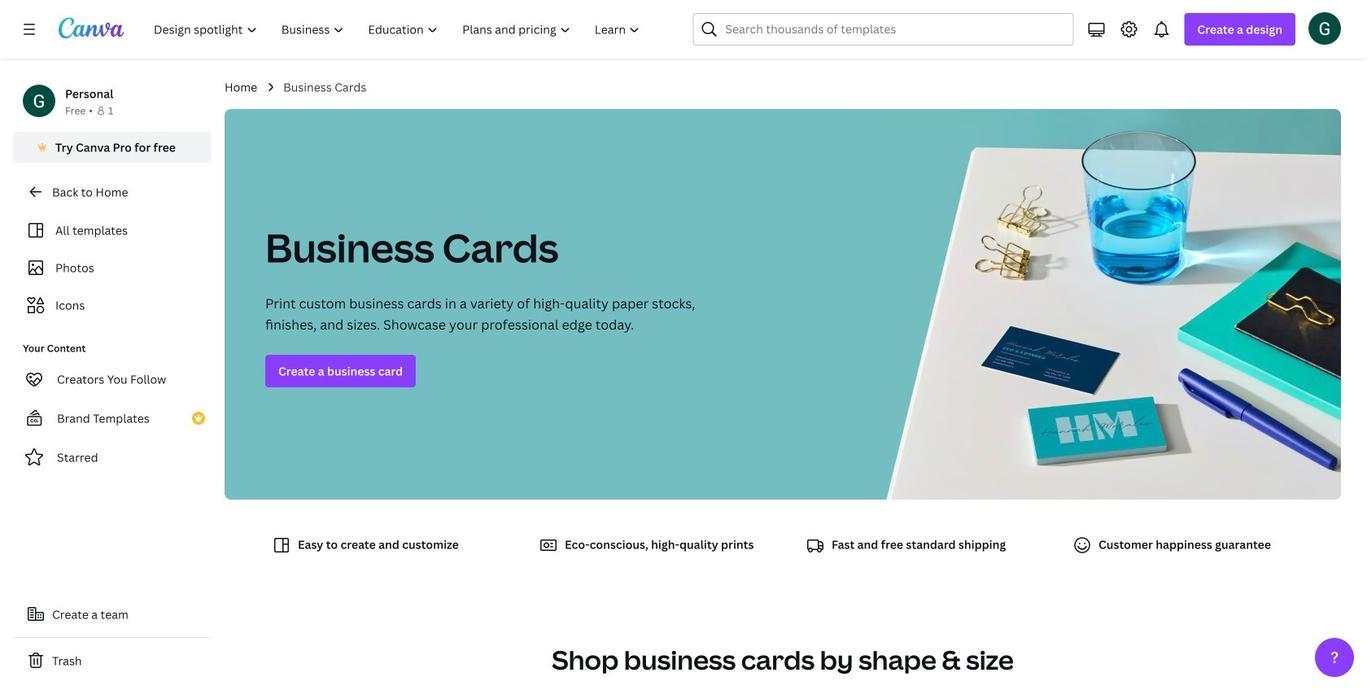 Task type: locate. For each thing, give the bounding box(es) containing it.
None search field
[[693, 13, 1074, 46]]

greg robinson image
[[1308, 12, 1341, 45]]



Task type: describe. For each thing, give the bounding box(es) containing it.
Search search field
[[725, 14, 1063, 45]]

top level navigation element
[[143, 13, 654, 46]]

flat lay of canva business cards on top of a desk image
[[839, 109, 1359, 500]]



Task type: vqa. For each thing, say whether or not it's contained in the screenshot.
the Videos button on the bottom left of page
no



